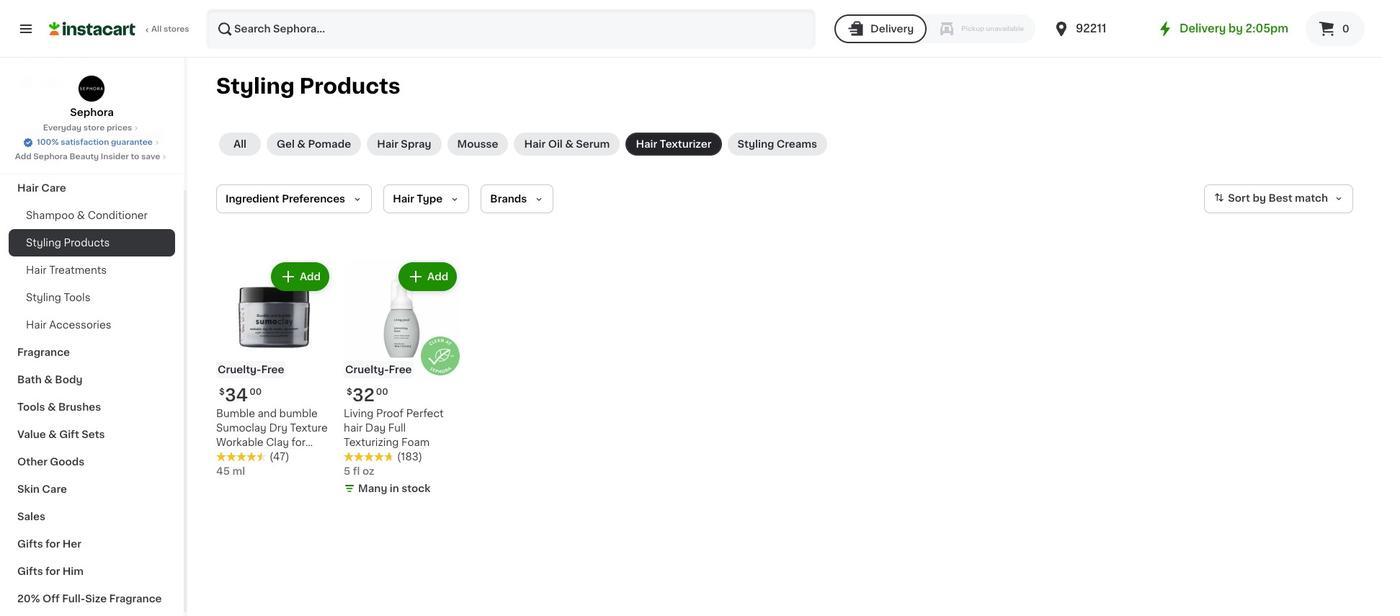 Task type: describe. For each thing, give the bounding box(es) containing it.
hair
[[344, 423, 363, 433]]

makeup
[[17, 156, 59, 166]]

in
[[390, 484, 399, 494]]

cruelty-free for 32
[[345, 365, 412, 375]]

other
[[17, 457, 48, 467]]

delivery for delivery by 2:05pm
[[1180, 23, 1227, 34]]

styling down shampoo
[[26, 238, 61, 248]]

body
[[55, 375, 83, 385]]

foam
[[402, 438, 430, 448]]

by for sort
[[1253, 193, 1267, 203]]

00 for 32
[[376, 388, 389, 397]]

sephora logo image
[[78, 75, 106, 102]]

sort by
[[1229, 193, 1267, 203]]

best
[[1269, 193, 1293, 203]]

sephora inside 'link'
[[33, 153, 68, 161]]

guarantee
[[111, 138, 153, 146]]

hair type button
[[384, 185, 470, 213]]

buy it again
[[40, 48, 101, 58]]

delivery for delivery
[[871, 24, 914, 34]]

sets
[[82, 430, 105, 440]]

add button for 34
[[272, 264, 328, 290]]

add for 34
[[300, 272, 321, 282]]

5 fl oz
[[344, 467, 375, 477]]

gifts for gifts for him
[[17, 567, 43, 577]]

oil
[[548, 139, 563, 149]]

& for conditioner
[[77, 211, 85, 221]]

& for body
[[44, 375, 53, 385]]

gifts for him
[[17, 567, 84, 577]]

brushes
[[58, 402, 101, 412]]

everyday store prices link
[[43, 123, 141, 134]]

delivery by 2:05pm link
[[1157, 20, 1289, 37]]

1 horizontal spatial tools
[[64, 293, 91, 303]]

ingredient preferences button
[[216, 185, 372, 213]]

serum
[[576, 139, 610, 149]]

1 horizontal spatial beauty
[[127, 128, 164, 138]]

20% off full-size fragrance link
[[9, 586, 175, 613]]

(47)
[[270, 452, 290, 462]]

hair for hair accessories
[[26, 320, 47, 330]]

prices
[[107, 124, 132, 132]]

Search field
[[208, 10, 815, 48]]

full-
[[62, 594, 85, 604]]

bumble
[[279, 409, 318, 419]]

free for 32
[[389, 365, 412, 375]]

brands button
[[481, 185, 554, 213]]

oz
[[363, 467, 375, 477]]

all for all stores
[[151, 25, 162, 33]]

add for 32
[[428, 272, 449, 282]]

many
[[358, 484, 388, 494]]

insider
[[101, 153, 129, 161]]

bath & body
[[17, 375, 83, 385]]

holiday party ready beauty link
[[9, 120, 175, 147]]

him
[[63, 567, 84, 577]]

ingredient
[[226, 194, 280, 204]]

and
[[258, 409, 277, 419]]

gel & pomade
[[277, 139, 351, 149]]

& for brushes
[[48, 402, 56, 412]]

cruelty- for 34
[[218, 365, 261, 375]]

again
[[73, 48, 101, 58]]

product group containing 34
[[216, 260, 332, 479]]

dry
[[269, 423, 288, 433]]

34
[[225, 387, 248, 404]]

45
[[216, 467, 230, 477]]

stock
[[402, 484, 431, 494]]

bumble and bumble sumoclay dry texture workable clay for matte
[[216, 409, 328, 462]]

32
[[353, 387, 375, 404]]

delivery by 2:05pm
[[1180, 23, 1289, 34]]

hair for hair care
[[17, 183, 39, 193]]

hair for hair type
[[393, 194, 415, 204]]

styling tools
[[26, 293, 91, 303]]

hair for hair oil & serum
[[525, 139, 546, 149]]

living proof perfect hair day full texturizing foam
[[344, 409, 444, 448]]

tools & brushes
[[17, 402, 101, 412]]

matte
[[216, 452, 246, 462]]

styling up all link
[[216, 76, 295, 97]]

it
[[63, 48, 70, 58]]

shampoo & conditioner
[[26, 211, 148, 221]]

her
[[63, 539, 81, 549]]

hair accessories link
[[9, 311, 175, 339]]

conditioner
[[88, 211, 148, 221]]

product group containing 32
[[344, 260, 460, 499]]

0 vertical spatial fragrance
[[17, 348, 70, 358]]

$ for 32
[[347, 388, 353, 397]]

cruelty- for 32
[[345, 365, 389, 375]]

texturizing
[[344, 438, 399, 448]]

ml
[[233, 467, 245, 477]]

free for 34
[[261, 365, 284, 375]]

hair spray
[[377, 139, 432, 149]]

gift
[[59, 430, 79, 440]]

lists
[[40, 77, 65, 87]]

to
[[131, 153, 139, 161]]

buy
[[40, 48, 61, 58]]

workable
[[216, 438, 264, 448]]

beauty inside 'link'
[[70, 153, 99, 161]]

all link
[[219, 133, 261, 156]]

5
[[344, 467, 351, 477]]

satisfaction
[[61, 138, 109, 146]]

everyday
[[43, 124, 82, 132]]

hair oil & serum
[[525, 139, 610, 149]]

for inside bumble and bumble sumoclay dry texture workable clay for matte
[[292, 438, 306, 448]]

gifts for her
[[17, 539, 81, 549]]

sephora link
[[70, 75, 114, 120]]

hair care link
[[9, 174, 175, 202]]

1 horizontal spatial fragrance
[[109, 594, 162, 604]]

20% off full-size fragrance
[[17, 594, 162, 604]]

hair texturizer link
[[626, 133, 722, 156]]

for for him
[[45, 567, 60, 577]]

value
[[17, 430, 46, 440]]



Task type: locate. For each thing, give the bounding box(es) containing it.
hair left texturizer
[[636, 139, 658, 149]]

2 gifts from the top
[[17, 567, 43, 577]]

0 vertical spatial tools
[[64, 293, 91, 303]]

by inside best match sort by field
[[1253, 193, 1267, 203]]

00 right 34 on the bottom of page
[[250, 388, 262, 397]]

care right the skin on the bottom left of the page
[[42, 485, 67, 495]]

gel
[[277, 139, 295, 149]]

0 horizontal spatial products
[[64, 238, 110, 248]]

1 vertical spatial for
[[45, 539, 60, 549]]

by for delivery
[[1229, 23, 1244, 34]]

1 horizontal spatial sephora
[[70, 107, 114, 118]]

care up shampoo
[[41, 183, 66, 193]]

by left 2:05pm
[[1229, 23, 1244, 34]]

0 horizontal spatial cruelty-free
[[218, 365, 284, 375]]

gel & pomade link
[[267, 133, 361, 156]]

gifts up 20%
[[17, 567, 43, 577]]

hair down styling tools
[[26, 320, 47, 330]]

00 inside $ 34 00
[[250, 388, 262, 397]]

0 horizontal spatial styling products
[[26, 238, 110, 248]]

for for her
[[45, 539, 60, 549]]

skin
[[17, 485, 40, 495]]

hair up styling tools
[[26, 265, 47, 275]]

100% satisfaction guarantee button
[[22, 134, 161, 149]]

$ up living
[[347, 388, 353, 397]]

0 vertical spatial beauty
[[127, 128, 164, 138]]

gifts for her link
[[9, 531, 175, 558]]

1 horizontal spatial products
[[300, 76, 401, 97]]

hair accessories
[[26, 320, 111, 330]]

cruelty- up $ 32 00
[[345, 365, 389, 375]]

spray
[[401, 139, 432, 149]]

add
[[15, 153, 32, 161], [300, 272, 321, 282], [428, 272, 449, 282]]

45 ml
[[216, 467, 245, 477]]

1 cruelty-free from the left
[[218, 365, 284, 375]]

2 horizontal spatial add
[[428, 272, 449, 282]]

bumble
[[216, 409, 255, 419]]

1 vertical spatial tools
[[17, 402, 45, 412]]

2:05pm
[[1246, 23, 1289, 34]]

0 horizontal spatial sephora
[[33, 153, 68, 161]]

& down 'bath & body'
[[48, 402, 56, 412]]

hair care
[[17, 183, 66, 193]]

00 inside $ 32 00
[[376, 388, 389, 397]]

for inside "link"
[[45, 539, 60, 549]]

1 horizontal spatial all
[[234, 139, 247, 149]]

by right sort
[[1253, 193, 1267, 203]]

2 vertical spatial for
[[45, 567, 60, 577]]

&
[[297, 139, 306, 149], [565, 139, 574, 149], [77, 211, 85, 221], [44, 375, 53, 385], [48, 402, 56, 412], [48, 430, 57, 440]]

0 horizontal spatial all
[[151, 25, 162, 33]]

styling products up hair treatments
[[26, 238, 110, 248]]

& for gift
[[48, 430, 57, 440]]

size
[[85, 594, 107, 604]]

0 horizontal spatial 00
[[250, 388, 262, 397]]

sephora up the store
[[70, 107, 114, 118]]

0 button
[[1307, 12, 1366, 46]]

best match
[[1269, 193, 1329, 203]]

tools
[[64, 293, 91, 303], [17, 402, 45, 412]]

$ 34 00
[[219, 387, 262, 404]]

brands
[[491, 194, 527, 204]]

lists link
[[9, 68, 175, 97]]

0 horizontal spatial fragrance
[[17, 348, 70, 358]]

cruelty-free for 34
[[218, 365, 284, 375]]

92211
[[1077, 23, 1107, 34]]

0 horizontal spatial cruelty-
[[218, 365, 261, 375]]

all for all
[[234, 139, 247, 149]]

2 00 from the left
[[376, 388, 389, 397]]

& right gel
[[297, 139, 306, 149]]

styling products inside styling products link
[[26, 238, 110, 248]]

& right bath
[[44, 375, 53, 385]]

1 horizontal spatial $
[[347, 388, 353, 397]]

for left him in the left bottom of the page
[[45, 567, 60, 577]]

1 horizontal spatial cruelty-
[[345, 365, 389, 375]]

gifts for him link
[[9, 558, 175, 586]]

1 horizontal spatial styling products
[[216, 76, 401, 97]]

0 horizontal spatial free
[[261, 365, 284, 375]]

goods
[[50, 457, 85, 467]]

1 horizontal spatial delivery
[[1180, 23, 1227, 34]]

1 product group from the left
[[216, 260, 332, 479]]

1 $ from the left
[[219, 388, 225, 397]]

$ up the bumble
[[219, 388, 225, 397]]

0 horizontal spatial product group
[[216, 260, 332, 479]]

gifts for gifts for her
[[17, 539, 43, 549]]

ingredient preferences
[[226, 194, 345, 204]]

hair left type
[[393, 194, 415, 204]]

0 vertical spatial styling products
[[216, 76, 401, 97]]

party
[[60, 128, 88, 138]]

cruelty- up $ 34 00
[[218, 365, 261, 375]]

0 vertical spatial care
[[41, 183, 66, 193]]

add sephora beauty insider to save
[[15, 153, 160, 161]]

products down 'shampoo & conditioner'
[[64, 238, 110, 248]]

1 horizontal spatial add
[[300, 272, 321, 282]]

2 product group from the left
[[344, 260, 460, 499]]

hair left 'spray' on the left top of the page
[[377, 139, 399, 149]]

bath
[[17, 375, 42, 385]]

all stores
[[151, 25, 189, 33]]

0 vertical spatial for
[[292, 438, 306, 448]]

0 vertical spatial by
[[1229, 23, 1244, 34]]

add sephora beauty insider to save link
[[15, 151, 169, 163]]

0 horizontal spatial by
[[1229, 23, 1244, 34]]

everyday store prices
[[43, 124, 132, 132]]

cruelty-free up $ 32 00
[[345, 365, 412, 375]]

care for skin care
[[42, 485, 67, 495]]

hair for hair spray
[[377, 139, 399, 149]]

fragrance up 'bath & body'
[[17, 348, 70, 358]]

0 horizontal spatial add
[[15, 153, 32, 161]]

styling
[[216, 76, 295, 97], [738, 139, 775, 149], [26, 238, 61, 248], [26, 293, 61, 303]]

add inside 'link'
[[15, 153, 32, 161]]

hair for hair texturizer
[[636, 139, 658, 149]]

0 vertical spatial gifts
[[17, 539, 43, 549]]

1 vertical spatial care
[[42, 485, 67, 495]]

fragrance link
[[9, 339, 175, 366]]

1 vertical spatial fragrance
[[109, 594, 162, 604]]

hair treatments link
[[9, 257, 175, 284]]

★★★★★
[[216, 452, 267, 462], [216, 452, 267, 462], [344, 452, 394, 462], [344, 452, 394, 462]]

all left gel
[[234, 139, 247, 149]]

other goods link
[[9, 448, 175, 476]]

hair texturizer
[[636, 139, 712, 149]]

tools up the value
[[17, 402, 45, 412]]

shampoo
[[26, 211, 74, 221]]

type
[[417, 194, 443, 204]]

92211 button
[[1053, 9, 1140, 49]]

0 vertical spatial sephora
[[70, 107, 114, 118]]

many in stock
[[358, 484, 431, 494]]

1 vertical spatial all
[[234, 139, 247, 149]]

all left stores
[[151, 25, 162, 33]]

tools down treatments
[[64, 293, 91, 303]]

off
[[42, 594, 60, 604]]

for left "her"
[[45, 539, 60, 549]]

stores
[[164, 25, 189, 33]]

delivery
[[1180, 23, 1227, 34], [871, 24, 914, 34]]

0 vertical spatial all
[[151, 25, 162, 33]]

free up $ 34 00
[[261, 365, 284, 375]]

$ inside $ 34 00
[[219, 388, 225, 397]]

1 vertical spatial styling products
[[26, 238, 110, 248]]

20%
[[17, 594, 40, 604]]

for down 'texture' in the left of the page
[[292, 438, 306, 448]]

add button for 32
[[400, 264, 456, 290]]

sephora
[[70, 107, 114, 118], [33, 153, 68, 161]]

& inside 'link'
[[44, 375, 53, 385]]

1 horizontal spatial free
[[389, 365, 412, 375]]

creams
[[777, 139, 818, 149]]

0
[[1343, 24, 1350, 34]]

sephora down 100%
[[33, 153, 68, 161]]

0 horizontal spatial add button
[[272, 264, 328, 290]]

styling down hair treatments
[[26, 293, 61, 303]]

product group
[[216, 260, 332, 479], [344, 260, 460, 499]]

0 horizontal spatial delivery
[[871, 24, 914, 34]]

1 vertical spatial beauty
[[70, 153, 99, 161]]

gifts inside "link"
[[17, 539, 43, 549]]

hair down makeup
[[17, 183, 39, 193]]

delivery inside button
[[871, 24, 914, 34]]

None search field
[[206, 9, 816, 49]]

100%
[[37, 138, 59, 146]]

beauty
[[127, 128, 164, 138], [70, 153, 99, 161]]

1 vertical spatial by
[[1253, 193, 1267, 203]]

products
[[300, 76, 401, 97], [64, 238, 110, 248]]

day
[[365, 423, 386, 433]]

bath & body link
[[9, 366, 175, 394]]

2 free from the left
[[389, 365, 412, 375]]

00 right 32
[[376, 388, 389, 397]]

fragrance right 'size'
[[109, 594, 162, 604]]

styling tools link
[[9, 284, 175, 311]]

care for hair care
[[41, 183, 66, 193]]

styling left creams
[[738, 139, 775, 149]]

gifts down sales
[[17, 539, 43, 549]]

styling products up the 'gel & pomade' link at the left
[[216, 76, 401, 97]]

hair inside dropdown button
[[393, 194, 415, 204]]

free up proof
[[389, 365, 412, 375]]

$ inside $ 32 00
[[347, 388, 353, 397]]

2 $ from the left
[[347, 388, 353, 397]]

beauty up save
[[127, 128, 164, 138]]

2 cruelty- from the left
[[345, 365, 389, 375]]

service type group
[[835, 14, 1036, 43]]

1 horizontal spatial product group
[[344, 260, 460, 499]]

0 horizontal spatial beauty
[[70, 153, 99, 161]]

instacart logo image
[[49, 20, 136, 37]]

buy it again link
[[9, 39, 175, 68]]

living
[[344, 409, 374, 419]]

& right oil in the top left of the page
[[565, 139, 574, 149]]

sumoclay
[[216, 423, 267, 433]]

skin care link
[[9, 476, 175, 503]]

& left gift
[[48, 430, 57, 440]]

1 horizontal spatial cruelty-free
[[345, 365, 412, 375]]

hair oil & serum link
[[514, 133, 620, 156]]

$
[[219, 388, 225, 397], [347, 388, 353, 397]]

00 for 34
[[250, 388, 262, 397]]

makeup link
[[9, 147, 175, 174]]

1 gifts from the top
[[17, 539, 43, 549]]

1 cruelty- from the left
[[218, 365, 261, 375]]

store
[[83, 124, 105, 132]]

treatments
[[49, 265, 107, 275]]

delivery button
[[835, 14, 927, 43]]

cruelty-free up $ 34 00
[[218, 365, 284, 375]]

$ for 34
[[219, 388, 225, 397]]

fl
[[353, 467, 360, 477]]

1 horizontal spatial by
[[1253, 193, 1267, 203]]

match
[[1296, 193, 1329, 203]]

2 cruelty-free from the left
[[345, 365, 412, 375]]

1 vertical spatial gifts
[[17, 567, 43, 577]]

1 vertical spatial products
[[64, 238, 110, 248]]

1 add button from the left
[[272, 264, 328, 290]]

0 horizontal spatial $
[[219, 388, 225, 397]]

1 horizontal spatial 00
[[376, 388, 389, 397]]

preferences
[[282, 194, 345, 204]]

styling products
[[216, 76, 401, 97], [26, 238, 110, 248]]

& down hair care link
[[77, 211, 85, 221]]

Best match Sort by field
[[1205, 185, 1354, 213]]

00
[[250, 388, 262, 397], [376, 388, 389, 397]]

hair spray link
[[367, 133, 442, 156]]

1 vertical spatial sephora
[[33, 153, 68, 161]]

2 add button from the left
[[400, 264, 456, 290]]

products up pomade
[[300, 76, 401, 97]]

beauty down satisfaction
[[70, 153, 99, 161]]

by inside the delivery by 2:05pm link
[[1229, 23, 1244, 34]]

fragrance
[[17, 348, 70, 358], [109, 594, 162, 604]]

holiday
[[17, 128, 57, 138]]

save
[[141, 153, 160, 161]]

1 horizontal spatial add button
[[400, 264, 456, 290]]

hair left oil in the top left of the page
[[525, 139, 546, 149]]

& for pomade
[[297, 139, 306, 149]]

skin care
[[17, 485, 67, 495]]

0 horizontal spatial tools
[[17, 402, 45, 412]]

1 free from the left
[[261, 365, 284, 375]]

0 vertical spatial products
[[300, 76, 401, 97]]

cruelty-free
[[218, 365, 284, 375], [345, 365, 412, 375]]

add button
[[272, 264, 328, 290], [400, 264, 456, 290]]

hair for hair treatments
[[26, 265, 47, 275]]

1 00 from the left
[[250, 388, 262, 397]]



Task type: vqa. For each thing, say whether or not it's contained in the screenshot.
Cruelty-Free
yes



